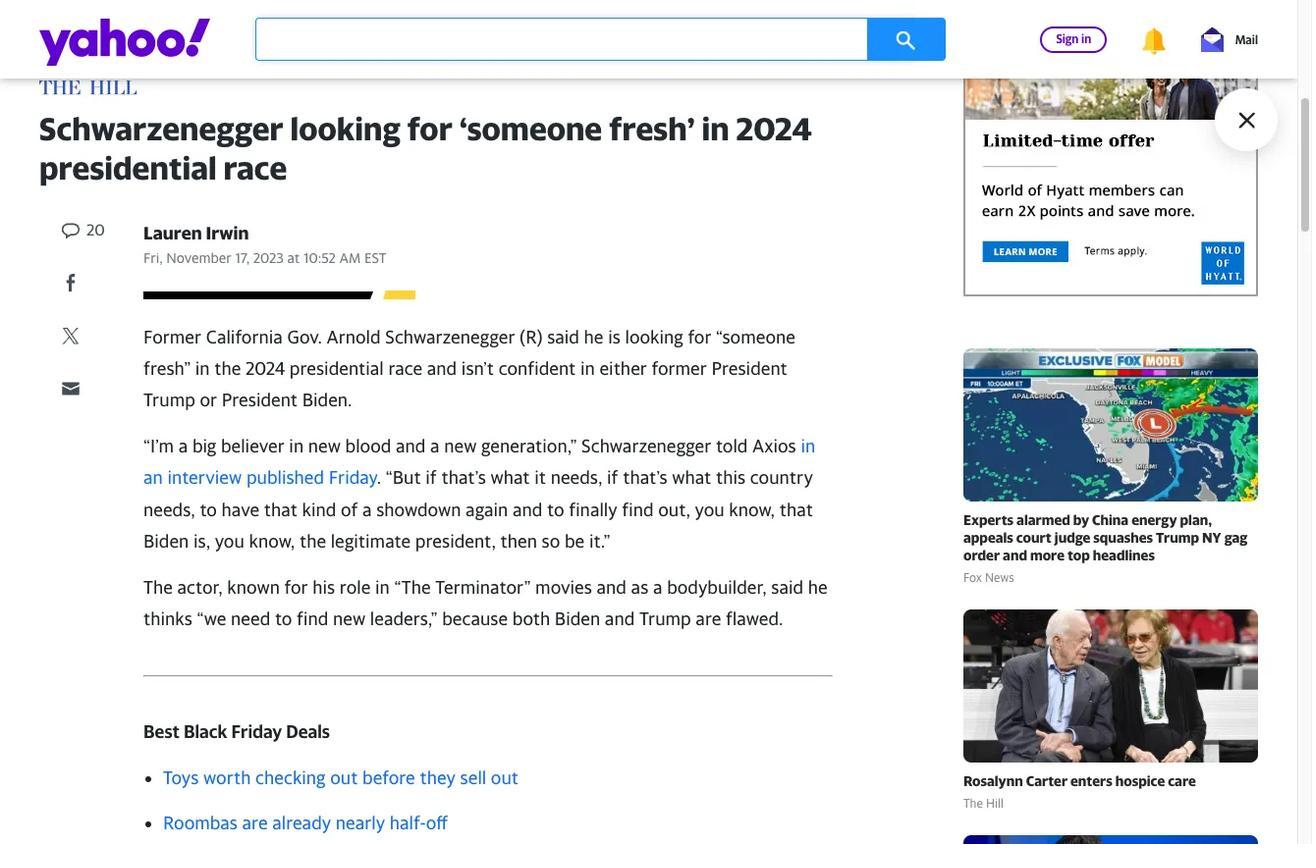 Task type: vqa. For each thing, say whether or not it's contained in the screenshot.
the topmost 'Support'
no



Task type: describe. For each thing, give the bounding box(es) containing it.
looking inside former california gov. arnold schwarzenegger (r) said he is looking for "someone fresh" in the 2024 presidential race and isn't confident in either former president trump or president biden.
[[625, 327, 683, 347]]

race inside former california gov. arnold schwarzenegger (r) said he is looking for "someone fresh" in the 2024 presidential race and isn't confident in either former president trump or president biden.
[[388, 358, 422, 379]]

toolbar containing sign in
[[1009, 24, 1258, 55]]

legitimate
[[331, 532, 411, 552]]

enters
[[1071, 773, 1113, 790]]

sell
[[460, 768, 486, 788]]

squashes
[[1093, 529, 1153, 546]]

in up published on the left of page
[[289, 436, 304, 457]]

kind
[[302, 500, 336, 520]]

gov.
[[287, 327, 322, 347]]

for inside the actor, known for his role in "the terminator" movies and as a bodybuilder, said he thinks "we need to find new leaders," because both biden and trump are flawed.
[[284, 578, 308, 598]]

leaders,"
[[370, 609, 438, 630]]

an
[[143, 468, 163, 489]]

in up or
[[195, 358, 210, 379]]

former california gov. arnold schwarzenegger (r) said he is looking for "someone fresh" in the 2024 presidential race and isn't confident in either former president trump or president biden.
[[143, 327, 795, 411]]

and up the "but
[[396, 436, 426, 457]]

in left either
[[580, 358, 595, 379]]

as
[[631, 578, 649, 598]]

more
[[1030, 547, 1065, 564]]

he inside former california gov. arnold schwarzenegger (r) said he is looking for "someone fresh" in the 2024 presidential race and isn't confident in either former president trump or president biden.
[[584, 327, 604, 347]]

2 that from the left
[[780, 500, 813, 520]]

"someone
[[716, 327, 795, 347]]

2 out from the left
[[491, 768, 519, 788]]

0 vertical spatial you
[[695, 500, 725, 520]]

20 link
[[59, 220, 105, 243]]

0 vertical spatial know,
[[729, 500, 775, 520]]

New! search field
[[255, 18, 946, 61]]

by
[[1073, 512, 1089, 528]]

race inside schwarzenegger looking for 'someone fresh' in 2024 presidential race
[[223, 149, 287, 186]]

believer
[[221, 436, 285, 457]]

the inside . "but if that's what it needs, if that's what this country needs, to have that kind of a showdown again and to finally find out, you know, that biden is, you know, the legitimate president, then so be it."
[[299, 532, 326, 552]]

axios
[[752, 436, 796, 457]]

energy
[[1132, 512, 1177, 528]]

0 horizontal spatial are
[[242, 814, 268, 834]]

biden.
[[302, 390, 352, 411]]

said inside the actor, known for his role in "the terminator" movies and as a bodybuilder, said he thinks "we need to find new leaders," because both biden and trump are flawed.
[[771, 578, 804, 598]]

2 if from the left
[[607, 468, 618, 489]]

published
[[246, 468, 324, 489]]

for inside former california gov. arnold schwarzenegger (r) said he is looking for "someone fresh" in the 2024 presidential race and isn't confident in either former president trump or president biden.
[[688, 327, 712, 347]]

both
[[512, 609, 550, 630]]

out,
[[658, 500, 690, 520]]

in inside schwarzenegger looking for 'someone fresh' in 2024 presidential race
[[702, 110, 730, 147]]

Search query text field
[[255, 18, 917, 61]]

judge
[[1055, 529, 1091, 546]]

biden inside . "but if that's what it needs, if that's what this country needs, to have that kind of a showdown again and to finally find out, you know, that biden is, you know, the legitimate president, then so be it."
[[143, 532, 189, 552]]

are inside the actor, known for his role in "the terminator" movies and as a bodybuilder, said he thinks "we need to find new leaders," because both biden and trump are flawed.
[[696, 609, 721, 630]]

trump inside the actor, known for his role in "the terminator" movies and as a bodybuilder, said he thinks "we need to find new leaders," because both biden and trump are flawed.
[[639, 609, 691, 630]]

top
[[1068, 547, 1090, 564]]

and inside . "but if that's what it needs, if that's what this country needs, to have that kind of a showdown again and to finally find out, you know, that biden is, you know, the legitimate president, then so be it."
[[513, 500, 543, 520]]

bodybuilder,
[[667, 578, 767, 598]]

blood
[[345, 436, 391, 457]]

california
[[206, 327, 283, 347]]

is,
[[194, 532, 210, 552]]

court
[[1016, 529, 1052, 546]]

again
[[466, 500, 508, 520]]

2 vertical spatial schwarzenegger
[[581, 436, 711, 457]]

0 horizontal spatial president
[[222, 390, 298, 411]]

and left as
[[597, 578, 627, 598]]

so
[[542, 532, 560, 552]]

at
[[287, 249, 300, 266]]

generation,"
[[481, 436, 577, 457]]

the inside the actor, known for his role in "the terminator" movies and as a bodybuilder, said he thinks "we need to find new leaders," because both biden and trump are flawed.
[[143, 578, 173, 598]]

this
[[716, 468, 746, 489]]

told
[[716, 436, 748, 457]]

black
[[184, 722, 227, 742]]

isn't
[[461, 358, 494, 379]]

trump inside former california gov. arnold schwarzenegger (r) said he is looking for "someone fresh" in the 2024 presidential race and isn't confident in either former president trump or president biden.
[[143, 390, 195, 411]]

find inside the actor, known for his role in "the terminator" movies and as a bodybuilder, said he thinks "we need to find new leaders," because both biden and trump are flawed.
[[297, 609, 328, 630]]

because
[[442, 609, 508, 630]]

1 vertical spatial know,
[[249, 532, 295, 552]]

alarmed
[[1017, 512, 1070, 528]]

biden inside the actor, known for his role in "the terminator" movies and as a bodybuilder, said he thinks "we need to find new leaders," because both biden and trump are flawed.
[[555, 609, 600, 630]]

hill
[[986, 797, 1004, 811]]

checking
[[255, 768, 326, 788]]

it
[[535, 468, 546, 489]]

'someone
[[459, 110, 602, 147]]

a inside the actor, known for his role in "the terminator" movies and as a bodybuilder, said he thinks "we need to find new leaders," because both biden and trump are flawed.
[[653, 578, 662, 598]]

am
[[339, 249, 361, 266]]

they
[[420, 768, 456, 788]]

1 horizontal spatial needs,
[[551, 468, 603, 489]]

1 that's from the left
[[441, 468, 486, 489]]

finally
[[569, 500, 617, 520]]

2 what from the left
[[672, 468, 711, 489]]

find inside . "but if that's what it needs, if that's what this country needs, to have that kind of a showdown again and to finally find out, you know, that biden is, you know, the legitimate president, then so be it."
[[622, 500, 654, 520]]

schwarzenegger inside former california gov. arnold schwarzenegger (r) said he is looking for "someone fresh" in the 2024 presidential race and isn't confident in either former president trump or president biden.
[[385, 327, 515, 347]]

sign in link
[[1041, 26, 1107, 53]]

then
[[500, 532, 537, 552]]

est
[[364, 249, 386, 266]]

confident
[[499, 358, 576, 379]]

1 what from the left
[[491, 468, 530, 489]]

flawed.
[[726, 609, 783, 630]]

already
[[272, 814, 331, 834]]

presidential inside schwarzenegger looking for 'someone fresh' in 2024 presidential race
[[39, 149, 217, 186]]

arnold
[[327, 327, 381, 347]]

to inside the actor, known for his role in "the terminator" movies and as a bodybuilder, said he thinks "we need to find new leaders," because both biden and trump are flawed.
[[275, 609, 292, 630]]

trump inside experts alarmed by china energy plan, appeals court judge squashes trump ny gag order and more top headlines fox news
[[1156, 529, 1199, 546]]

gag
[[1224, 529, 1248, 546]]

former
[[143, 327, 201, 347]]

thinks
[[143, 609, 192, 630]]

2024 inside schwarzenegger looking for 'someone fresh' in 2024 presidential race
[[736, 110, 812, 147]]

fresh"
[[143, 358, 191, 379]]

president,
[[415, 532, 496, 552]]

fri,
[[143, 249, 163, 266]]

former
[[652, 358, 707, 379]]

experts alarmed by china energy plan, appeals court judge squashes trump ny gag order and more top headlines link
[[964, 512, 1258, 565]]

for inside schwarzenegger looking for 'someone fresh' in 2024 presidential race
[[407, 110, 453, 147]]

ny
[[1202, 529, 1221, 546]]

in inside the actor, known for his role in "the terminator" movies and as a bodybuilder, said he thinks "we need to find new leaders," because both biden and trump are flawed.
[[375, 578, 390, 598]]

big
[[192, 436, 216, 457]]

and down as
[[605, 609, 635, 630]]

movies
[[535, 578, 592, 598]]

in an interview published friday link
[[143, 436, 815, 489]]

rosalynn
[[964, 773, 1023, 790]]

appeals
[[964, 529, 1013, 546]]

friday inside in an interview published friday
[[329, 468, 377, 489]]



Task type: locate. For each thing, give the bounding box(es) containing it.
1 vertical spatial friday
[[231, 722, 282, 742]]

toolbar
[[1009, 24, 1258, 55]]

. "but if that's what it needs, if that's what this country needs, to have that kind of a showdown again and to finally find out, you know, that biden is, you know, the legitimate president, then so be it."
[[143, 468, 813, 552]]

0 vertical spatial presidential
[[39, 149, 217, 186]]

1 horizontal spatial biden
[[555, 609, 600, 630]]

1 horizontal spatial you
[[695, 500, 725, 520]]

0 horizontal spatial 2024
[[246, 358, 285, 379]]

0 horizontal spatial out
[[330, 768, 358, 788]]

1 horizontal spatial know,
[[729, 500, 775, 520]]

headlines
[[1093, 547, 1155, 564]]

1 horizontal spatial president
[[712, 358, 788, 379]]

0 vertical spatial the
[[143, 578, 173, 598]]

2023
[[253, 249, 284, 266]]

looking
[[290, 110, 400, 147], [625, 327, 683, 347]]

"but
[[386, 468, 421, 489]]

2 that's from the left
[[623, 468, 667, 489]]

trump
[[143, 390, 195, 411], [1156, 529, 1199, 546], [639, 609, 691, 630]]

1 vertical spatial advertisement region
[[964, 51, 1258, 297]]

the hill image
[[39, 77, 139, 98]]

1 horizontal spatial said
[[771, 578, 804, 598]]

to right need
[[275, 609, 292, 630]]

1 vertical spatial find
[[297, 609, 328, 630]]

0 vertical spatial he
[[584, 327, 604, 347]]

the left hill
[[964, 797, 983, 811]]

he
[[584, 327, 604, 347], [808, 578, 828, 598]]

0 horizontal spatial if
[[426, 468, 437, 489]]

find down his on the left of page
[[297, 609, 328, 630]]

0 horizontal spatial said
[[547, 327, 579, 347]]

schwarzenegger down the hill image
[[39, 110, 284, 147]]

1 vertical spatial race
[[388, 358, 422, 379]]

experts alarmed by china energy plan, appeals court judge squashes trump ny gag order and more top headlines fox news
[[964, 512, 1248, 586]]

1 horizontal spatial looking
[[625, 327, 683, 347]]

friday right black
[[231, 722, 282, 742]]

1 out from the left
[[330, 768, 358, 788]]

are down bodybuilder,
[[696, 609, 721, 630]]

find
[[622, 500, 654, 520], [297, 609, 328, 630]]

0 horizontal spatial you
[[215, 532, 244, 552]]

2 vertical spatial trump
[[639, 609, 691, 630]]

he inside the actor, known for his role in "the terminator" movies and as a bodybuilder, said he thinks "we need to find new leaders," because both biden and trump are flawed.
[[808, 578, 828, 598]]

it."
[[589, 532, 610, 552]]

out
[[330, 768, 358, 788], [491, 768, 519, 788]]

roombas are already nearly half-off
[[163, 814, 448, 834]]

in right the role
[[375, 578, 390, 598]]

looking inside schwarzenegger looking for 'someone fresh' in 2024 presidential race
[[290, 110, 400, 147]]

in right axios
[[801, 436, 815, 457]]

and down court
[[1003, 547, 1027, 564]]

0 vertical spatial needs,
[[551, 468, 603, 489]]

0 vertical spatial president
[[712, 358, 788, 379]]

1 horizontal spatial if
[[607, 468, 618, 489]]

1 vertical spatial the
[[964, 797, 983, 811]]

lauren
[[143, 222, 202, 243]]

deals
[[286, 722, 330, 742]]

need
[[231, 609, 270, 630]]

20
[[86, 220, 105, 239]]

advertisement region
[[172, 0, 1125, 12], [964, 51, 1258, 297]]

if right the "but
[[426, 468, 437, 489]]

said up flawed.
[[771, 578, 804, 598]]

0 horizontal spatial that
[[264, 500, 298, 520]]

out left before
[[330, 768, 358, 788]]

actor,
[[177, 578, 223, 598]]

know, down the have
[[249, 532, 295, 552]]

president down "someone
[[712, 358, 788, 379]]

and left isn't
[[427, 358, 457, 379]]

you
[[695, 500, 725, 520], [215, 532, 244, 552]]

1 horizontal spatial schwarzenegger
[[385, 327, 515, 347]]

0 vertical spatial find
[[622, 500, 654, 520]]

in right fresh'
[[702, 110, 730, 147]]

2 vertical spatial for
[[284, 578, 308, 598]]

1 horizontal spatial presidential
[[290, 358, 384, 379]]

know, down this
[[729, 500, 775, 520]]

1 vertical spatial biden
[[555, 609, 600, 630]]

of
[[341, 500, 358, 520]]

2024 inside former california gov. arnold schwarzenegger (r) said he is looking for "someone fresh" in the 2024 presidential race and isn't confident in either former president trump or president biden.
[[246, 358, 285, 379]]

1 vertical spatial he
[[808, 578, 828, 598]]

17,
[[235, 249, 250, 266]]

0 vertical spatial trump
[[143, 390, 195, 411]]

rosalynn carter enters hospice care link
[[964, 773, 1258, 791]]

said right (r)
[[547, 327, 579, 347]]

0 horizontal spatial know,
[[249, 532, 295, 552]]

(r)
[[520, 327, 543, 347]]

1 horizontal spatial he
[[808, 578, 828, 598]]

0 horizontal spatial friday
[[231, 722, 282, 742]]

what left it
[[491, 468, 530, 489]]

0 horizontal spatial presidential
[[39, 149, 217, 186]]

1 horizontal spatial trump
[[639, 609, 691, 630]]

out right sell on the bottom of page
[[491, 768, 519, 788]]

in
[[1081, 31, 1091, 46], [702, 110, 730, 147], [195, 358, 210, 379], [580, 358, 595, 379], [289, 436, 304, 457], [801, 436, 815, 457], [375, 578, 390, 598]]

1 horizontal spatial that's
[[623, 468, 667, 489]]

0 vertical spatial are
[[696, 609, 721, 630]]

0 horizontal spatial biden
[[143, 532, 189, 552]]

president up 'believer'
[[222, 390, 298, 411]]

1 horizontal spatial are
[[696, 609, 721, 630]]

1 vertical spatial the
[[299, 532, 326, 552]]

new!
[[917, 18, 946, 33]]

0 horizontal spatial what
[[491, 468, 530, 489]]

1 horizontal spatial for
[[407, 110, 453, 147]]

0 horizontal spatial trump
[[143, 390, 195, 411]]

1 horizontal spatial race
[[388, 358, 422, 379]]

needs, up finally
[[551, 468, 603, 489]]

1 vertical spatial looking
[[625, 327, 683, 347]]

0 vertical spatial the
[[214, 358, 241, 379]]

are
[[696, 609, 721, 630], [242, 814, 268, 834]]

1 vertical spatial presidential
[[290, 358, 384, 379]]

1 that from the left
[[264, 500, 298, 520]]

1 horizontal spatial out
[[491, 768, 519, 788]]

to up so
[[547, 500, 564, 520]]

presidential up biden. at left
[[290, 358, 384, 379]]

2 horizontal spatial to
[[547, 500, 564, 520]]

and up then
[[513, 500, 543, 520]]

rosalynn carter enters hospice care the hill
[[964, 773, 1196, 811]]

the down "california"
[[214, 358, 241, 379]]

either
[[600, 358, 647, 379]]

and
[[427, 358, 457, 379], [396, 436, 426, 457], [513, 500, 543, 520], [1003, 547, 1027, 564], [597, 578, 627, 598], [605, 609, 635, 630]]

1 horizontal spatial that
[[780, 500, 813, 520]]

race left isn't
[[388, 358, 422, 379]]

in inside the sign in link
[[1081, 31, 1091, 46]]

2 horizontal spatial schwarzenegger
[[581, 436, 711, 457]]

trump down fresh"
[[143, 390, 195, 411]]

schwarzenegger inside schwarzenegger looking for 'someone fresh' in 2024 presidential race
[[39, 110, 284, 147]]

0 vertical spatial friday
[[329, 468, 377, 489]]

1 vertical spatial schwarzenegger
[[385, 327, 515, 347]]

that's
[[441, 468, 486, 489], [623, 468, 667, 489]]

1 horizontal spatial to
[[275, 609, 292, 630]]

0 horizontal spatial to
[[200, 500, 217, 520]]

biden
[[143, 532, 189, 552], [555, 609, 600, 630]]

trump down as
[[639, 609, 691, 630]]

needs,
[[551, 468, 603, 489], [143, 500, 195, 520]]

is
[[608, 327, 621, 347]]

2 horizontal spatial for
[[688, 327, 712, 347]]

and inside former california gov. arnold schwarzenegger (r) said he is looking for "someone fresh" in the 2024 presidential race and isn't confident in either former president trump or president biden.
[[427, 358, 457, 379]]

1 if from the left
[[426, 468, 437, 489]]

know,
[[729, 500, 775, 520], [249, 532, 295, 552]]

in right sign
[[1081, 31, 1091, 46]]

.
[[377, 468, 381, 489]]

1 horizontal spatial what
[[672, 468, 711, 489]]

or
[[200, 390, 217, 411]]

friday up of
[[329, 468, 377, 489]]

0 vertical spatial race
[[223, 149, 287, 186]]

roombas are already nearly half-off link
[[163, 814, 448, 834]]

biden down movies
[[555, 609, 600, 630]]

a inside . "but if that's what it needs, if that's what this country needs, to have that kind of a showdown again and to finally find out, you know, that biden is, you know, the legitimate president, then so be it."
[[362, 500, 372, 520]]

that's up out,
[[623, 468, 667, 489]]

and inside experts alarmed by china energy plan, appeals court judge squashes trump ny gag order and more top headlines fox news
[[1003, 547, 1027, 564]]

off
[[426, 814, 448, 834]]

china
[[1092, 512, 1129, 528]]

1 vertical spatial you
[[215, 532, 244, 552]]

0 horizontal spatial needs,
[[143, 500, 195, 520]]

0 vertical spatial 2024
[[736, 110, 812, 147]]

you right is,
[[215, 532, 244, 552]]

the inside rosalynn carter enters hospice care the hill
[[964, 797, 983, 811]]

2 horizontal spatial trump
[[1156, 529, 1199, 546]]

worth
[[203, 768, 251, 788]]

the inside former california gov. arnold schwarzenegger (r) said he is looking for "someone fresh" in the 2024 presidential race and isn't confident in either former president trump or president biden.
[[214, 358, 241, 379]]

1 vertical spatial president
[[222, 390, 298, 411]]

plan,
[[1180, 512, 1212, 528]]

if up finally
[[607, 468, 618, 489]]

new inside the actor, known for his role in "the terminator" movies and as a bodybuilder, said he thinks "we need to find new leaders," because both biden and trump are flawed.
[[333, 609, 366, 630]]

schwarzenegger up isn't
[[385, 327, 515, 347]]

order
[[964, 547, 1000, 564]]

schwarzenegger looking for 'someone fresh' in 2024 presidential race article
[[39, 76, 929, 845]]

to down interview at the left bottom of page
[[200, 500, 217, 520]]

1 vertical spatial for
[[688, 327, 712, 347]]

that down published on the left of page
[[264, 500, 298, 520]]

0 horizontal spatial find
[[297, 609, 328, 630]]

0 vertical spatial biden
[[143, 532, 189, 552]]

sign
[[1056, 31, 1079, 46]]

needs, down 'an'
[[143, 500, 195, 520]]

trump down plan,
[[1156, 529, 1199, 546]]

1 vertical spatial trump
[[1156, 529, 1199, 546]]

before
[[362, 768, 415, 788]]

his
[[313, 578, 335, 598]]

0 horizontal spatial looking
[[290, 110, 400, 147]]

biden left is,
[[143, 532, 189, 552]]

experts
[[964, 512, 1014, 528]]

0 horizontal spatial the
[[143, 578, 173, 598]]

schwarzenegger up out,
[[581, 436, 711, 457]]

terminator"
[[435, 578, 531, 598]]

1 horizontal spatial find
[[622, 500, 654, 520]]

1 vertical spatial needs,
[[143, 500, 195, 520]]

roombas
[[163, 814, 238, 834]]

"we
[[197, 609, 226, 630]]

best black friday deals
[[143, 722, 330, 742]]

0 vertical spatial for
[[407, 110, 453, 147]]

"i'm a big believer in new blood and a new generation," schwarzenegger told axios
[[143, 436, 801, 457]]

toys worth checking out before they sell out
[[163, 768, 519, 788]]

race up "irwin"
[[223, 149, 287, 186]]

find left out,
[[622, 500, 654, 520]]

that down the country
[[780, 500, 813, 520]]

presidential inside former california gov. arnold schwarzenegger (r) said he is looking for "someone fresh" in the 2024 presidential race and isn't confident in either former president trump or president biden.
[[290, 358, 384, 379]]

1 horizontal spatial friday
[[329, 468, 377, 489]]

0 vertical spatial advertisement region
[[172, 0, 1125, 12]]

the up thinks on the left of the page
[[143, 578, 173, 598]]

0 horizontal spatial schwarzenegger
[[39, 110, 284, 147]]

role
[[340, 578, 371, 598]]

mail link
[[1201, 27, 1258, 52]]

0 horizontal spatial race
[[223, 149, 287, 186]]

you right out,
[[695, 500, 725, 520]]

0 horizontal spatial for
[[284, 578, 308, 598]]

showdown
[[376, 500, 461, 520]]

what
[[491, 468, 530, 489], [672, 468, 711, 489]]

0 horizontal spatial the
[[214, 358, 241, 379]]

country
[[750, 468, 813, 489]]

in an interview published friday
[[143, 436, 815, 489]]

have
[[222, 500, 259, 520]]

2024
[[736, 110, 812, 147], [246, 358, 285, 379]]

interview
[[167, 468, 242, 489]]

the down the kind at left bottom
[[299, 532, 326, 552]]

presidential up 20
[[39, 149, 217, 186]]

1 horizontal spatial the
[[299, 532, 326, 552]]

said inside former california gov. arnold schwarzenegger (r) said he is looking for "someone fresh" in the 2024 presidential race and isn't confident in either former president trump or president biden.
[[547, 327, 579, 347]]

schwarzenegger
[[39, 110, 284, 147], [385, 327, 515, 347], [581, 436, 711, 457]]

the actor, known for his role in "the terminator" movies and as a bodybuilder, said he thinks "we need to find new leaders," because both biden and trump are flawed.
[[143, 578, 828, 630]]

in inside in an interview published friday
[[801, 436, 815, 457]]

1 vertical spatial 2024
[[246, 358, 285, 379]]

that's down "i'm a big believer in new blood and a new generation," schwarzenegger told axios
[[441, 468, 486, 489]]

0 vertical spatial looking
[[290, 110, 400, 147]]

1 vertical spatial said
[[771, 578, 804, 598]]

0 vertical spatial schwarzenegger
[[39, 110, 284, 147]]

race
[[223, 149, 287, 186], [388, 358, 422, 379]]

fresh'
[[609, 110, 695, 147]]

0 vertical spatial said
[[547, 327, 579, 347]]

0 horizontal spatial he
[[584, 327, 604, 347]]

1 horizontal spatial the
[[964, 797, 983, 811]]

1 vertical spatial are
[[242, 814, 268, 834]]

0 horizontal spatial that's
[[441, 468, 486, 489]]

be
[[565, 532, 585, 552]]

are left "already"
[[242, 814, 268, 834]]

if
[[426, 468, 437, 489], [607, 468, 618, 489]]

1 horizontal spatial 2024
[[736, 110, 812, 147]]

fox
[[964, 571, 982, 586]]

"i'm
[[143, 436, 174, 457]]

lauren irwin fri, november 17, 2023 at 10:52 am est
[[143, 222, 386, 266]]

schwarzenegger looking for 'someone fresh' in 2024 presidential race
[[39, 110, 812, 186]]

what up out,
[[672, 468, 711, 489]]

nearly
[[336, 814, 385, 834]]

carter
[[1026, 773, 1068, 790]]



